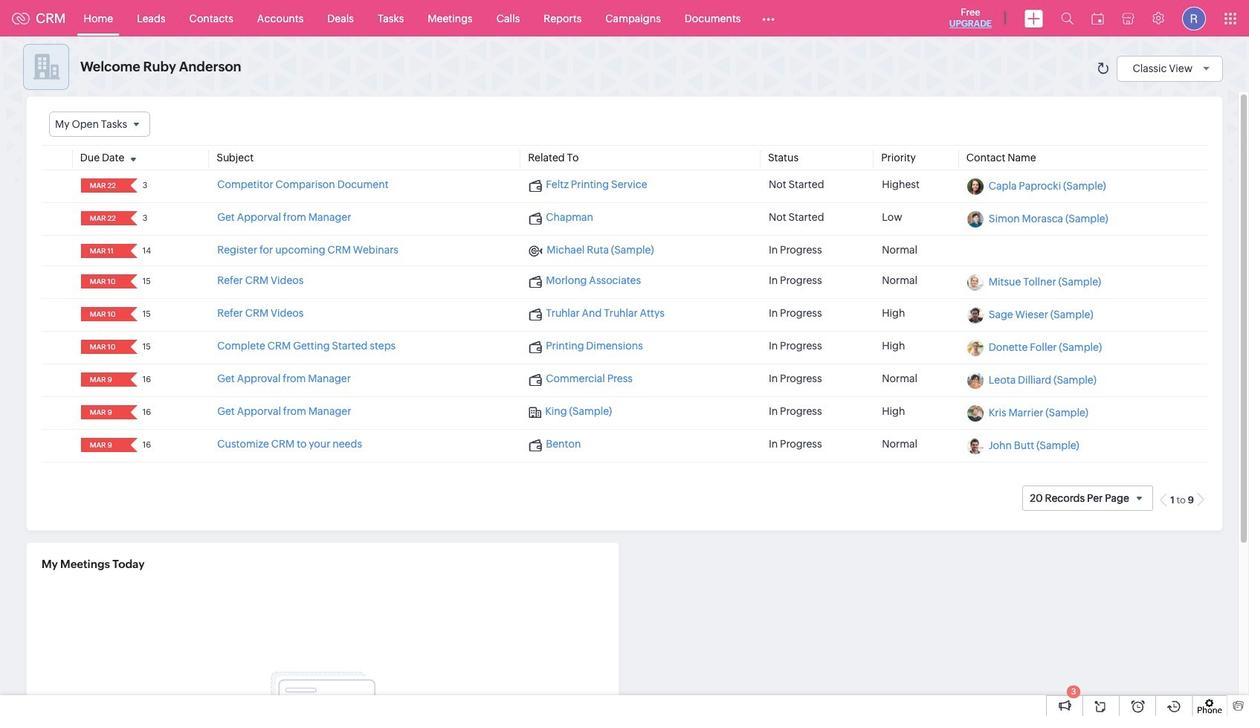 Task type: describe. For each thing, give the bounding box(es) containing it.
create menu element
[[1016, 0, 1053, 36]]

search element
[[1053, 0, 1083, 36]]

calendar image
[[1092, 12, 1105, 24]]

profile image
[[1183, 6, 1207, 30]]



Task type: locate. For each thing, give the bounding box(es) containing it.
Other Modules field
[[753, 6, 785, 30]]

logo image
[[12, 12, 30, 24]]

search image
[[1061, 12, 1074, 25]]

None field
[[49, 112, 150, 137], [85, 179, 120, 193], [85, 211, 120, 226], [85, 244, 120, 258], [85, 275, 120, 289], [85, 307, 120, 321], [85, 340, 120, 354], [85, 373, 120, 387], [85, 406, 120, 420], [85, 438, 120, 452], [49, 112, 150, 137], [85, 179, 120, 193], [85, 211, 120, 226], [85, 244, 120, 258], [85, 275, 120, 289], [85, 307, 120, 321], [85, 340, 120, 354], [85, 373, 120, 387], [85, 406, 120, 420], [85, 438, 120, 452]]

profile element
[[1174, 0, 1215, 36]]

create menu image
[[1025, 9, 1044, 27]]



